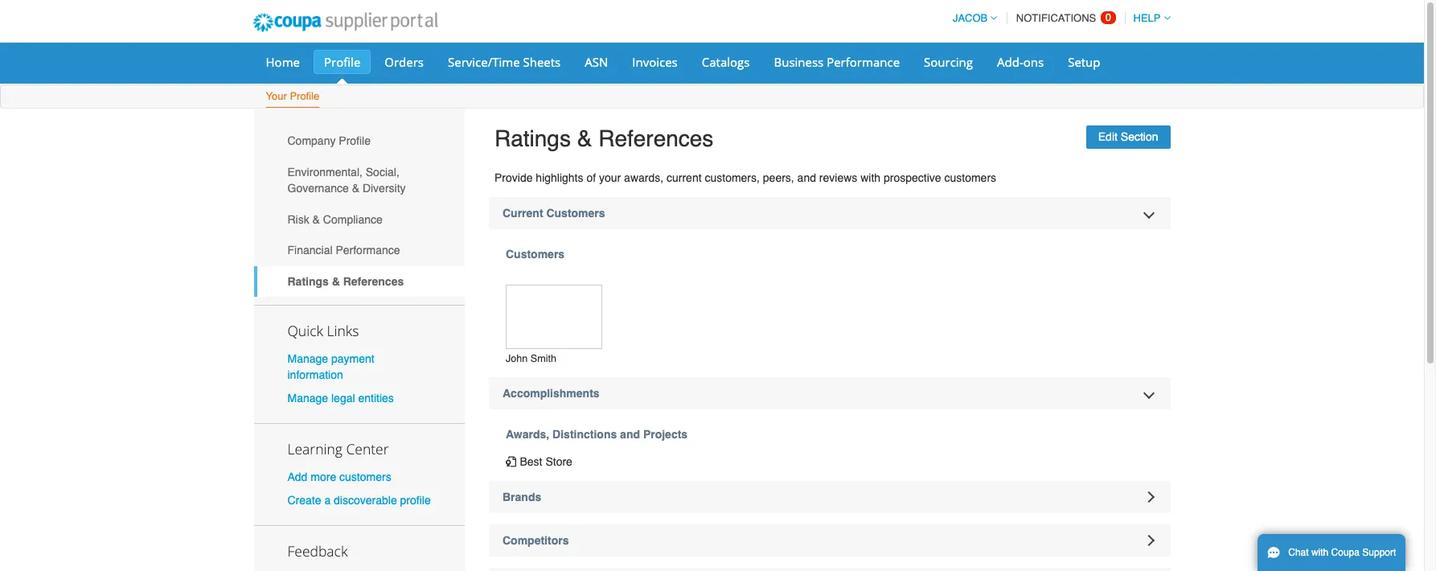 Task type: vqa. For each thing, say whether or not it's contained in the screenshot.
ESG Ratings DROPDOWN BUTTON at the bottom
no



Task type: describe. For each thing, give the bounding box(es) containing it.
ons
[[1024, 54, 1044, 70]]

navigation containing notifications 0
[[946, 2, 1171, 34]]

current customers heading
[[489, 197, 1171, 229]]

awards,
[[506, 428, 549, 441]]

payment
[[331, 352, 375, 365]]

service/time
[[448, 54, 520, 70]]

diversity
[[363, 182, 406, 195]]

financial
[[288, 244, 333, 257]]

risk & compliance link
[[254, 204, 465, 235]]

brands heading
[[489, 481, 1171, 513]]

0 horizontal spatial with
[[861, 171, 881, 184]]

notifications 0
[[1016, 11, 1111, 24]]

1 vertical spatial and
[[620, 428, 640, 441]]

sheets
[[523, 54, 561, 70]]

peers,
[[763, 171, 794, 184]]

accomplishments
[[503, 387, 600, 400]]

competitors button
[[489, 525, 1171, 557]]

profile
[[400, 494, 431, 507]]

1 vertical spatial ratings & references
[[288, 275, 404, 288]]

invoices
[[632, 54, 678, 70]]

highlights
[[536, 171, 583, 184]]

current
[[667, 171, 702, 184]]

notifications
[[1016, 12, 1096, 24]]

sourcing
[[924, 54, 973, 70]]

environmental, social, governance & diversity link
[[254, 157, 465, 204]]

risk & compliance
[[288, 213, 383, 226]]

coupa supplier portal image
[[242, 2, 449, 43]]

chat with coupa support
[[1289, 547, 1396, 558]]

setup
[[1068, 54, 1101, 70]]

john
[[506, 353, 528, 365]]

create
[[288, 494, 321, 507]]

environmental,
[[288, 166, 363, 179]]

performance for financial performance
[[336, 244, 400, 257]]

coupa
[[1331, 547, 1360, 558]]

entities
[[358, 392, 394, 404]]

ratings & references link
[[254, 266, 465, 297]]

home
[[266, 54, 300, 70]]

awards,
[[624, 171, 664, 184]]

your profile link
[[265, 87, 320, 108]]

profile for your profile
[[290, 90, 319, 102]]

quick links
[[288, 321, 359, 340]]

awards, distinctions and projects
[[506, 428, 688, 441]]

financial performance
[[288, 244, 400, 257]]

profile inside "link"
[[324, 54, 361, 70]]

create a discoverable profile
[[288, 494, 431, 507]]

0 vertical spatial ratings
[[495, 125, 571, 151]]

edit section link
[[1086, 125, 1171, 148]]

a
[[324, 494, 331, 507]]

customers,
[[705, 171, 760, 184]]

current customers
[[503, 206, 605, 219]]

more
[[311, 470, 336, 483]]

information
[[288, 368, 343, 381]]

competitors
[[503, 534, 569, 547]]

1 vertical spatial customers
[[506, 247, 565, 260]]

chat with coupa support button
[[1258, 534, 1406, 571]]

manage legal entities link
[[288, 392, 394, 404]]

environmental, social, governance & diversity
[[288, 166, 406, 195]]

brands
[[503, 491, 541, 504]]

sourcing link
[[914, 50, 984, 74]]

compliance
[[323, 213, 383, 226]]

company profile
[[288, 135, 371, 147]]

service/time sheets
[[448, 54, 561, 70]]

help link
[[1126, 12, 1171, 24]]

manage for manage legal entities
[[288, 392, 328, 404]]

your profile
[[266, 90, 319, 102]]

catalogs
[[702, 54, 750, 70]]

business
[[774, 54, 824, 70]]

add more customers link
[[288, 470, 391, 483]]

learning
[[288, 439, 343, 458]]

0 vertical spatial ratings & references
[[495, 125, 714, 151]]

of
[[587, 171, 596, 184]]

create a discoverable profile link
[[288, 494, 431, 507]]

discoverable
[[334, 494, 397, 507]]

center
[[346, 439, 389, 458]]

add more customers
[[288, 470, 391, 483]]

company profile link
[[254, 125, 465, 157]]

manage legal entities
[[288, 392, 394, 404]]

add-
[[997, 54, 1024, 70]]

your
[[266, 90, 287, 102]]

current
[[503, 206, 543, 219]]

your
[[599, 171, 621, 184]]

invoices link
[[622, 50, 688, 74]]



Task type: locate. For each thing, give the bounding box(es) containing it.
jacob
[[953, 12, 988, 24]]

0 vertical spatial customers
[[546, 206, 605, 219]]

& inside environmental, social, governance & diversity
[[352, 182, 359, 195]]

& inside risk & compliance link
[[313, 213, 320, 226]]

add-ons link
[[987, 50, 1054, 74]]

prospective
[[884, 171, 941, 184]]

0 horizontal spatial and
[[620, 428, 640, 441]]

ratings & references
[[495, 125, 714, 151], [288, 275, 404, 288]]

references down financial performance link
[[343, 275, 404, 288]]

and right 'peers,'
[[797, 171, 816, 184]]

provide highlights of your awards, current customers, peers, and reviews with prospective customers
[[495, 171, 996, 184]]

performance right business
[[827, 54, 900, 70]]

social,
[[366, 166, 400, 179]]

financial performance link
[[254, 235, 465, 266]]

profile right the "your"
[[290, 90, 319, 102]]

company
[[288, 135, 336, 147]]

manage up information at the left bottom of the page
[[288, 352, 328, 365]]

0 vertical spatial manage
[[288, 352, 328, 365]]

0 vertical spatial references
[[598, 125, 714, 151]]

1 horizontal spatial and
[[797, 171, 816, 184]]

and left projects
[[620, 428, 640, 441]]

business performance
[[774, 54, 900, 70]]

0 horizontal spatial customers
[[339, 470, 391, 483]]

risk
[[288, 213, 309, 226]]

1 horizontal spatial performance
[[827, 54, 900, 70]]

manage down information at the left bottom of the page
[[288, 392, 328, 404]]

asn link
[[574, 50, 619, 74]]

customers right prospective
[[945, 171, 996, 184]]

1 horizontal spatial customers
[[945, 171, 996, 184]]

brands button
[[489, 481, 1171, 513]]

2 manage from the top
[[288, 392, 328, 404]]

& right risk
[[313, 213, 320, 226]]

links
[[327, 321, 359, 340]]

& inside ratings & references link
[[332, 275, 340, 288]]

with right the chat
[[1312, 547, 1329, 558]]

performance for business performance
[[827, 54, 900, 70]]

references
[[598, 125, 714, 151], [343, 275, 404, 288]]

1 vertical spatial performance
[[336, 244, 400, 257]]

john smith
[[506, 353, 557, 365]]

service/time sheets link
[[438, 50, 571, 74]]

1 vertical spatial references
[[343, 275, 404, 288]]

projects
[[643, 428, 688, 441]]

2 vertical spatial profile
[[339, 135, 371, 147]]

0 horizontal spatial ratings & references
[[288, 275, 404, 288]]

setup link
[[1058, 50, 1111, 74]]

performance up ratings & references link
[[336, 244, 400, 257]]

& left "diversity"
[[352, 182, 359, 195]]

1 horizontal spatial ratings
[[495, 125, 571, 151]]

current customers button
[[489, 197, 1171, 229]]

profile link
[[314, 50, 371, 74]]

ratings up provide
[[495, 125, 571, 151]]

& up of
[[577, 125, 592, 151]]

profile for company profile
[[339, 135, 371, 147]]

catalogs link
[[691, 50, 760, 74]]

help
[[1134, 12, 1161, 24]]

with right reviews
[[861, 171, 881, 184]]

quick
[[288, 321, 323, 340]]

ratings
[[495, 125, 571, 151], [288, 275, 329, 288]]

0 vertical spatial performance
[[827, 54, 900, 70]]

manage payment information
[[288, 352, 375, 381]]

0 vertical spatial and
[[797, 171, 816, 184]]

legal
[[331, 392, 355, 404]]

orders link
[[374, 50, 434, 74]]

ratings & references down financial performance on the top of the page
[[288, 275, 404, 288]]

add-ons
[[997, 54, 1044, 70]]

smith
[[531, 353, 557, 365]]

1 vertical spatial ratings
[[288, 275, 329, 288]]

and
[[797, 171, 816, 184], [620, 428, 640, 441]]

with inside button
[[1312, 547, 1329, 558]]

business performance link
[[764, 50, 910, 74]]

performance
[[827, 54, 900, 70], [336, 244, 400, 257]]

edit
[[1098, 130, 1118, 143]]

heading
[[489, 568, 1171, 571]]

asn
[[585, 54, 608, 70]]

navigation
[[946, 2, 1171, 34]]

chat
[[1289, 547, 1309, 558]]

section
[[1121, 130, 1158, 143]]

1 vertical spatial customers
[[339, 470, 391, 483]]

1 horizontal spatial references
[[598, 125, 714, 151]]

& down financial performance on the top of the page
[[332, 275, 340, 288]]

jacob link
[[946, 12, 997, 24]]

feedback
[[288, 541, 348, 561]]

0 horizontal spatial ratings
[[288, 275, 329, 288]]

1 vertical spatial manage
[[288, 392, 328, 404]]

1 horizontal spatial ratings & references
[[495, 125, 714, 151]]

learning center
[[288, 439, 389, 458]]

john smith image
[[506, 284, 602, 349]]

manage inside manage payment information
[[288, 352, 328, 365]]

provide
[[495, 171, 533, 184]]

orders
[[385, 54, 424, 70]]

competitors heading
[[489, 525, 1171, 557]]

profile up environmental, social, governance & diversity link
[[339, 135, 371, 147]]

customers down current
[[506, 247, 565, 260]]

0 horizontal spatial performance
[[336, 244, 400, 257]]

1 vertical spatial profile
[[290, 90, 319, 102]]

1 manage from the top
[[288, 352, 328, 365]]

profile down coupa supplier portal image
[[324, 54, 361, 70]]

manage for manage payment information
[[288, 352, 328, 365]]

1 vertical spatial with
[[1312, 547, 1329, 558]]

governance
[[288, 182, 349, 195]]

with
[[861, 171, 881, 184], [1312, 547, 1329, 558]]

0 vertical spatial with
[[861, 171, 881, 184]]

0 horizontal spatial references
[[343, 275, 404, 288]]

edit section
[[1098, 130, 1158, 143]]

references up awards,
[[598, 125, 714, 151]]

0 vertical spatial customers
[[945, 171, 996, 184]]

ratings & references up your
[[495, 125, 714, 151]]

customers up discoverable
[[339, 470, 391, 483]]

ratings down financial
[[288, 275, 329, 288]]

accomplishments heading
[[489, 377, 1171, 410]]

accomplishments button
[[489, 377, 1171, 410]]

&
[[577, 125, 592, 151], [352, 182, 359, 195], [313, 213, 320, 226], [332, 275, 340, 288]]

reviews
[[819, 171, 858, 184]]

1 horizontal spatial with
[[1312, 547, 1329, 558]]

customers
[[945, 171, 996, 184], [339, 470, 391, 483]]

0
[[1106, 11, 1111, 23]]

support
[[1363, 547, 1396, 558]]

customers down of
[[546, 206, 605, 219]]

home link
[[255, 50, 310, 74]]

best store
[[520, 455, 573, 468]]

add
[[288, 470, 308, 483]]

0 vertical spatial profile
[[324, 54, 361, 70]]

manage payment information link
[[288, 352, 375, 381]]

best
[[520, 455, 542, 468]]

store
[[546, 455, 573, 468]]

profile
[[324, 54, 361, 70], [290, 90, 319, 102], [339, 135, 371, 147]]

distinctions
[[553, 428, 617, 441]]

customers inside dropdown button
[[546, 206, 605, 219]]



